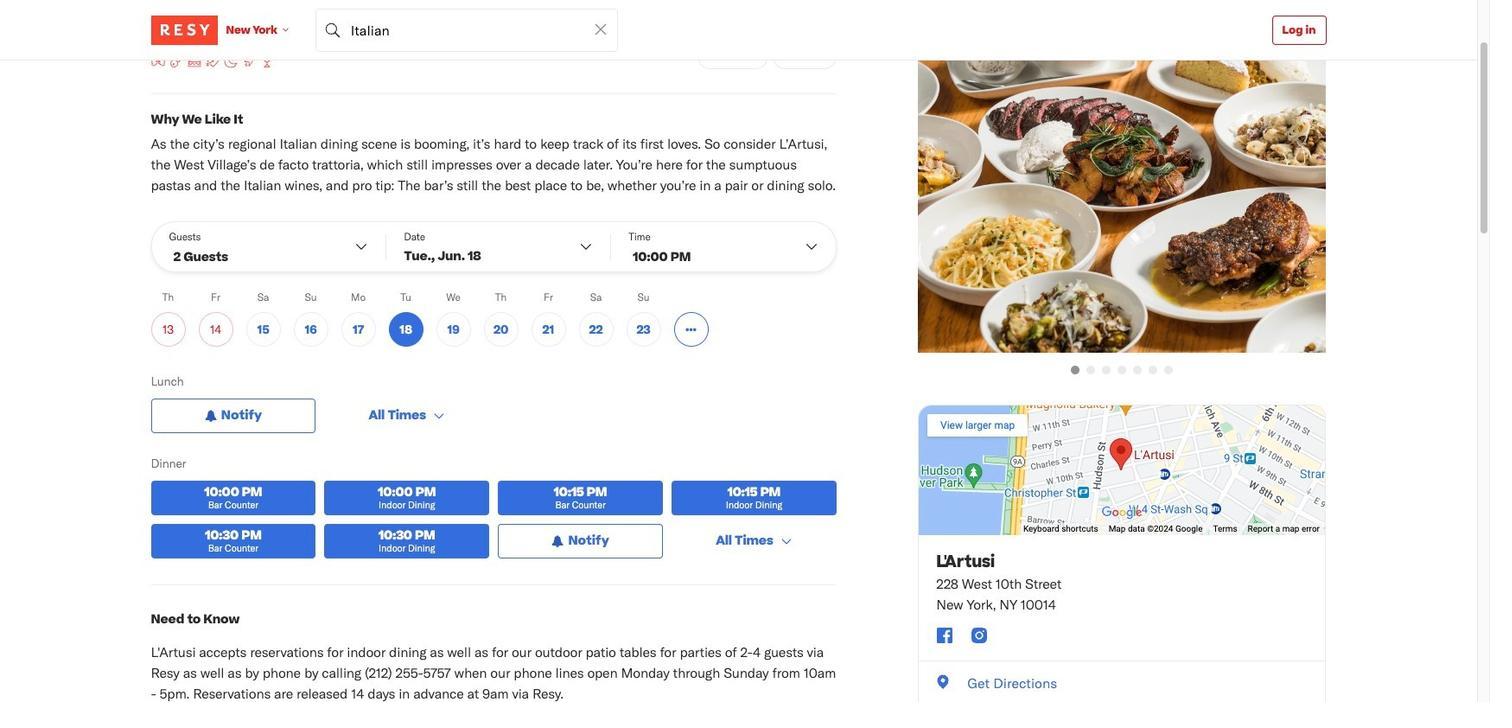 Task type: describe. For each thing, give the bounding box(es) containing it.
clear search image
[[593, 22, 608, 37]]



Task type: locate. For each thing, give the bounding box(es) containing it.
None field
[[315, 8, 618, 51]]

Search restaurants, cuisines, etc. text field
[[315, 8, 618, 51]]

4.8 out of 5 stars image
[[151, 10, 179, 28]]



Task type: vqa. For each thing, say whether or not it's contained in the screenshot.
"Clear Search" Image
yes



